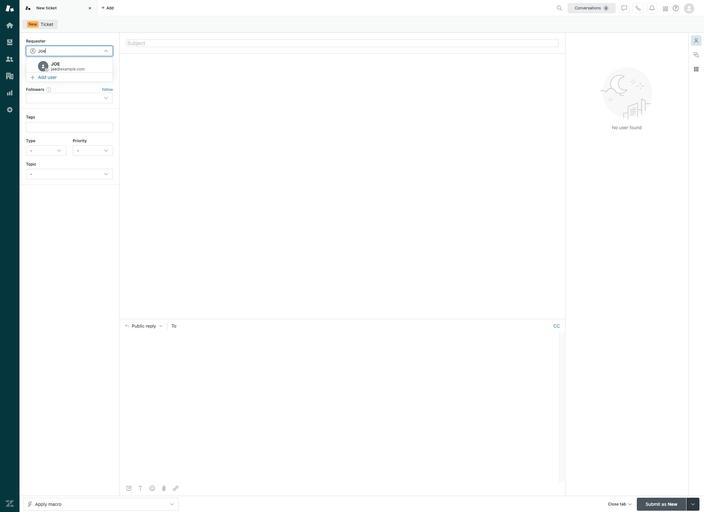 Task type: vqa. For each thing, say whether or not it's contained in the screenshot.
"option" on the left top of the page
yes



Task type: locate. For each thing, give the bounding box(es) containing it.
add link (cmd k) image
[[173, 486, 178, 491]]

zendesk support image
[[6, 4, 14, 13]]

notifications image
[[650, 5, 655, 11]]

customers image
[[6, 55, 14, 63]]

get started image
[[6, 21, 14, 30]]

list box
[[26, 57, 113, 82]]

format text image
[[138, 486, 143, 491]]

Subject field
[[126, 39, 559, 47]]

main element
[[0, 0, 19, 512]]

zendesk products image
[[664, 6, 668, 11]]

draft mode image
[[126, 486, 132, 491]]

button displays agent's chat status as invisible. image
[[622, 5, 627, 11]]

organizations image
[[6, 72, 14, 80]]

info on adding followers image
[[46, 87, 51, 92]]

search name or contact info field
[[38, 48, 101, 54]]

option
[[26, 59, 113, 73]]

None field
[[181, 323, 551, 329]]

secondary element
[[19, 18, 704, 31]]

tab
[[19, 0, 97, 16]]



Task type: describe. For each thing, give the bounding box(es) containing it.
add attachment image
[[161, 486, 167, 491]]

views image
[[6, 38, 14, 46]]

reporting image
[[6, 89, 14, 97]]

customer context image
[[694, 38, 699, 43]]

get help image
[[673, 5, 679, 11]]

apps image
[[694, 67, 699, 72]]

zendesk image
[[6, 500, 14, 508]]

admin image
[[6, 106, 14, 114]]

insert emojis image
[[150, 486, 155, 491]]

minimize composer image
[[340, 316, 345, 322]]

tabs tab list
[[19, 0, 554, 16]]

close image
[[87, 5, 93, 11]]



